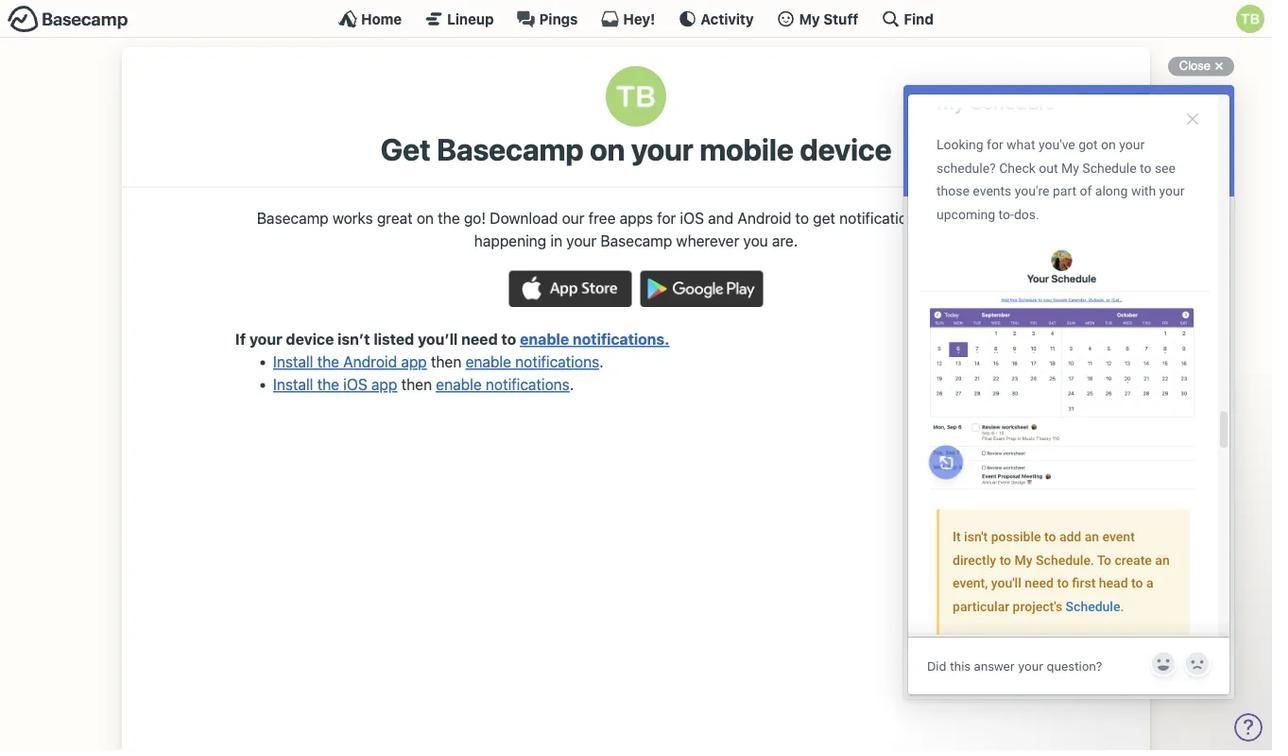 Task type: vqa. For each thing, say whether or not it's contained in the screenshot.
My Stuff
yes



Task type: describe. For each thing, give the bounding box(es) containing it.
1 install from the top
[[273, 353, 313, 371]]

my stuff
[[799, 10, 859, 27]]

about
[[928, 209, 967, 227]]

1 vertical spatial enable
[[466, 353, 511, 371]]

tim burton image
[[1237, 5, 1265, 33]]

download
[[490, 209, 558, 227]]

1 vertical spatial basecamp
[[257, 209, 329, 227]]

download on the play store image
[[641, 271, 764, 307]]

1 vertical spatial then
[[401, 376, 432, 394]]

your inside basecamp works great on the go! download our free apps for ios and android to get notifications about what's happening in your basecamp wherever you are.
[[567, 232, 597, 249]]

free
[[589, 209, 616, 227]]

to inside basecamp works great on the go! download our free apps for ios and android to get notifications about what's happening in your basecamp wherever you are.
[[796, 209, 809, 227]]

wherever
[[676, 232, 740, 249]]

2 vertical spatial the
[[317, 376, 339, 394]]

2 vertical spatial enable
[[436, 376, 482, 394]]

activity
[[701, 10, 754, 27]]

happening
[[474, 232, 547, 249]]

device inside "if your device isn't listed you'll need to enable notifications. install the android app then enable notifications . install the ios app then enable notifications ."
[[286, 330, 334, 348]]

tim burton image
[[606, 66, 667, 127]]

get basecamp on your mobile device
[[381, 131, 892, 167]]

go!
[[464, 209, 486, 227]]

ios inside "if your device isn't listed you'll need to enable notifications. install the android app then enable notifications . install the ios app then enable notifications ."
[[343, 376, 368, 394]]

hey!
[[623, 10, 655, 27]]

notifications for about
[[840, 209, 924, 227]]

2 horizontal spatial your
[[631, 131, 694, 167]]

enable notifications. link
[[520, 330, 670, 348]]

notifications.
[[573, 330, 670, 348]]

main element
[[0, 0, 1273, 38]]

cross small image
[[1208, 55, 1231, 78]]

are.
[[772, 232, 798, 249]]

get
[[381, 131, 431, 167]]

2 vertical spatial basecamp
[[601, 232, 672, 249]]

0 vertical spatial app
[[401, 353, 427, 371]]

hey! button
[[601, 9, 655, 28]]

notifications for .
[[515, 353, 600, 371]]

our
[[562, 209, 585, 227]]

mobile
[[700, 131, 794, 167]]

if
[[235, 330, 246, 348]]

to inside "if your device isn't listed you'll need to enable notifications. install the android app then enable notifications . install the ios app then enable notifications ."
[[502, 330, 516, 348]]

activity link
[[678, 9, 754, 28]]

apps
[[620, 209, 653, 227]]

great
[[377, 209, 413, 227]]

my
[[799, 10, 820, 27]]

need
[[462, 330, 498, 348]]

get
[[813, 209, 836, 227]]

0 vertical spatial enable
[[520, 330, 569, 348]]

pings button
[[517, 9, 578, 28]]

android inside basecamp works great on the go! download our free apps for ios and android to get notifications about what's happening in your basecamp wherever you are.
[[738, 209, 792, 227]]

basecamp works great on the go! download our free apps for ios and android to get notifications about what's happening in your basecamp wherever you are.
[[257, 209, 1016, 249]]

you
[[744, 232, 768, 249]]

pings
[[539, 10, 578, 27]]

home link
[[339, 9, 402, 28]]

listed
[[374, 330, 414, 348]]



Task type: locate. For each thing, give the bounding box(es) containing it.
2 horizontal spatial basecamp
[[601, 232, 672, 249]]

0 vertical spatial android
[[738, 209, 792, 227]]

install the ios app link
[[273, 376, 397, 394]]

1 vertical spatial notifications
[[515, 353, 600, 371]]

0 horizontal spatial your
[[249, 330, 282, 348]]

switch accounts image
[[8, 5, 129, 34]]

1 vertical spatial the
[[317, 353, 339, 371]]

enable
[[520, 330, 569, 348], [466, 353, 511, 371], [436, 376, 482, 394]]

device
[[800, 131, 892, 167], [286, 330, 334, 348]]

1 horizontal spatial your
[[567, 232, 597, 249]]

1 vertical spatial app
[[372, 376, 397, 394]]

notifications right get
[[840, 209, 924, 227]]

0 horizontal spatial to
[[502, 330, 516, 348]]

1 vertical spatial your
[[567, 232, 597, 249]]

then
[[431, 353, 462, 371], [401, 376, 432, 394]]

home
[[361, 10, 402, 27]]

android up you
[[738, 209, 792, 227]]

install down install the android app link on the top of the page
[[273, 376, 313, 394]]

.
[[600, 353, 604, 371], [570, 376, 574, 394]]

enable notifications link
[[466, 353, 600, 371], [436, 376, 570, 394]]

device up get
[[800, 131, 892, 167]]

1 horizontal spatial app
[[401, 353, 427, 371]]

on right great
[[417, 209, 434, 227]]

enable notifications link for install the android app
[[466, 353, 600, 371]]

0 vertical spatial then
[[431, 353, 462, 371]]

cross small image
[[1208, 55, 1231, 78]]

1 vertical spatial install
[[273, 376, 313, 394]]

basecamp
[[437, 131, 584, 167], [257, 209, 329, 227], [601, 232, 672, 249]]

basecamp down apps
[[601, 232, 672, 249]]

install up install the ios app 'link'
[[273, 353, 313, 371]]

0 vertical spatial on
[[590, 131, 625, 167]]

stuff
[[824, 10, 859, 27]]

1 horizontal spatial to
[[796, 209, 809, 227]]

the left go!
[[438, 209, 460, 227]]

1 vertical spatial on
[[417, 209, 434, 227]]

app down install the android app link on the top of the page
[[372, 376, 397, 394]]

basecamp up download
[[437, 131, 584, 167]]

what's
[[971, 209, 1016, 227]]

2 vertical spatial notifications
[[486, 376, 570, 394]]

on
[[590, 131, 625, 167], [417, 209, 434, 227]]

0 horizontal spatial ios
[[343, 376, 368, 394]]

for
[[657, 209, 676, 227]]

and
[[708, 209, 734, 227]]

1 horizontal spatial basecamp
[[437, 131, 584, 167]]

1 vertical spatial enable notifications link
[[436, 376, 570, 394]]

0 vertical spatial notifications
[[840, 209, 924, 227]]

notifications down enable notifications. link
[[515, 353, 600, 371]]

you'll
[[418, 330, 458, 348]]

enable notifications link for install the ios app
[[436, 376, 570, 394]]

0 vertical spatial device
[[800, 131, 892, 167]]

lineup link
[[425, 9, 494, 28]]

works
[[333, 209, 373, 227]]

1 horizontal spatial ios
[[680, 209, 704, 227]]

download on the app store image
[[509, 271, 632, 307]]

0 horizontal spatial android
[[343, 353, 397, 371]]

1 vertical spatial android
[[343, 353, 397, 371]]

on inside basecamp works great on the go! download our free apps for ios and android to get notifications about what's happening in your basecamp wherever you are.
[[417, 209, 434, 227]]

find
[[904, 10, 934, 27]]

notifications
[[840, 209, 924, 227], [515, 353, 600, 371], [486, 376, 570, 394]]

ios down install the android app link on the top of the page
[[343, 376, 368, 394]]

0 horizontal spatial .
[[570, 376, 574, 394]]

ios inside basecamp works great on the go! download our free apps for ios and android to get notifications about what's happening in your basecamp wherever you are.
[[680, 209, 704, 227]]

0 horizontal spatial device
[[286, 330, 334, 348]]

ios right for
[[680, 209, 704, 227]]

2 install from the top
[[273, 376, 313, 394]]

0 vertical spatial install
[[273, 353, 313, 371]]

your down tim burton image
[[631, 131, 694, 167]]

app
[[401, 353, 427, 371], [372, 376, 397, 394]]

1 horizontal spatial android
[[738, 209, 792, 227]]

in
[[551, 232, 563, 249]]

the up install the ios app 'link'
[[317, 353, 339, 371]]

device left isn't
[[286, 330, 334, 348]]

the inside basecamp works great on the go! download our free apps for ios and android to get notifications about what's happening in your basecamp wherever you are.
[[438, 209, 460, 227]]

1 horizontal spatial device
[[800, 131, 892, 167]]

0 vertical spatial .
[[600, 353, 604, 371]]

close
[[1180, 59, 1211, 73]]

1 vertical spatial device
[[286, 330, 334, 348]]

1 horizontal spatial .
[[600, 353, 604, 371]]

0 vertical spatial the
[[438, 209, 460, 227]]

to left get
[[796, 209, 809, 227]]

1 vertical spatial to
[[502, 330, 516, 348]]

0 vertical spatial your
[[631, 131, 694, 167]]

your inside "if your device isn't listed you'll need to enable notifications. install the android app then enable notifications . install the ios app then enable notifications ."
[[249, 330, 282, 348]]

notifications inside basecamp works great on the go! download our free apps for ios and android to get notifications about what's happening in your basecamp wherever you are.
[[840, 209, 924, 227]]

my stuff button
[[777, 9, 859, 28]]

ios
[[680, 209, 704, 227], [343, 376, 368, 394]]

2 vertical spatial your
[[249, 330, 282, 348]]

the down install the android app link on the top of the page
[[317, 376, 339, 394]]

to
[[796, 209, 809, 227], [502, 330, 516, 348]]

0 horizontal spatial app
[[372, 376, 397, 394]]

1 vertical spatial .
[[570, 376, 574, 394]]

your right if at the left of page
[[249, 330, 282, 348]]

find button
[[881, 9, 934, 28]]

0 vertical spatial ios
[[680, 209, 704, 227]]

notifications down need
[[486, 376, 570, 394]]

to right need
[[502, 330, 516, 348]]

0 horizontal spatial on
[[417, 209, 434, 227]]

your
[[631, 131, 694, 167], [567, 232, 597, 249], [249, 330, 282, 348]]

0 vertical spatial enable notifications link
[[466, 353, 600, 371]]

android
[[738, 209, 792, 227], [343, 353, 397, 371]]

the
[[438, 209, 460, 227], [317, 353, 339, 371], [317, 376, 339, 394]]

app down listed
[[401, 353, 427, 371]]

android inside "if your device isn't listed you'll need to enable notifications. install the android app then enable notifications . install the ios app then enable notifications ."
[[343, 353, 397, 371]]

0 vertical spatial basecamp
[[437, 131, 584, 167]]

if your device isn't listed you'll need to enable notifications. install the android app then enable notifications . install the ios app then enable notifications .
[[235, 330, 670, 394]]

android down isn't
[[343, 353, 397, 371]]

isn't
[[338, 330, 370, 348]]

install the android app link
[[273, 353, 427, 371]]

install
[[273, 353, 313, 371], [273, 376, 313, 394]]

lineup
[[447, 10, 494, 27]]

0 vertical spatial to
[[796, 209, 809, 227]]

0 horizontal spatial basecamp
[[257, 209, 329, 227]]

1 vertical spatial ios
[[343, 376, 368, 394]]

your down the our
[[567, 232, 597, 249]]

on down tim burton image
[[590, 131, 625, 167]]

basecamp left works
[[257, 209, 329, 227]]

close button
[[1168, 55, 1235, 78]]

1 horizontal spatial on
[[590, 131, 625, 167]]



